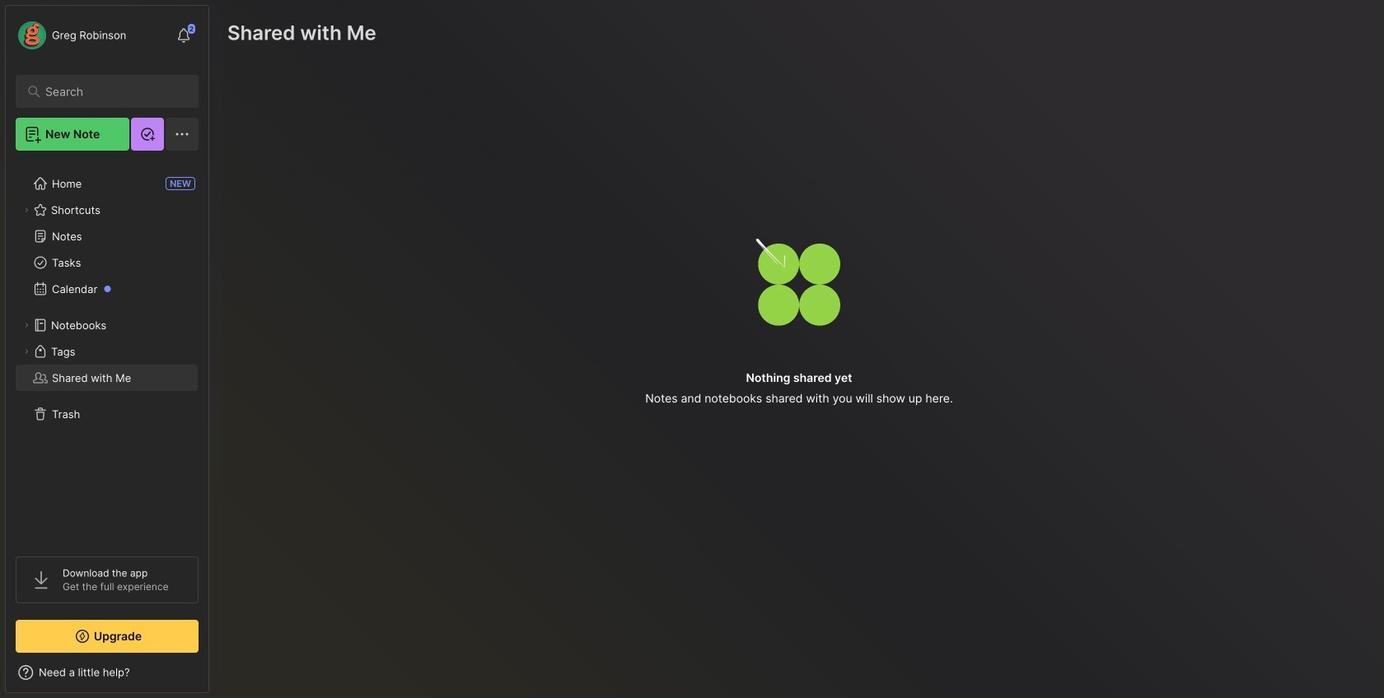 Task type: describe. For each thing, give the bounding box(es) containing it.
expand notebooks image
[[21, 321, 31, 330]]

expand tags image
[[21, 347, 31, 357]]

WHAT'S NEW field
[[6, 660, 209, 687]]

Search text field
[[45, 84, 177, 100]]

none search field inside main element
[[45, 82, 177, 101]]



Task type: vqa. For each thing, say whether or not it's contained in the screenshot.
The Expand Notebooks Image
yes



Task type: locate. For each thing, give the bounding box(es) containing it.
tree inside main element
[[6, 161, 209, 542]]

click to collapse image
[[208, 668, 220, 688]]

None search field
[[45, 82, 177, 101]]

Account field
[[16, 19, 126, 52]]

main element
[[0, 0, 214, 699]]

tree
[[6, 161, 209, 542]]



